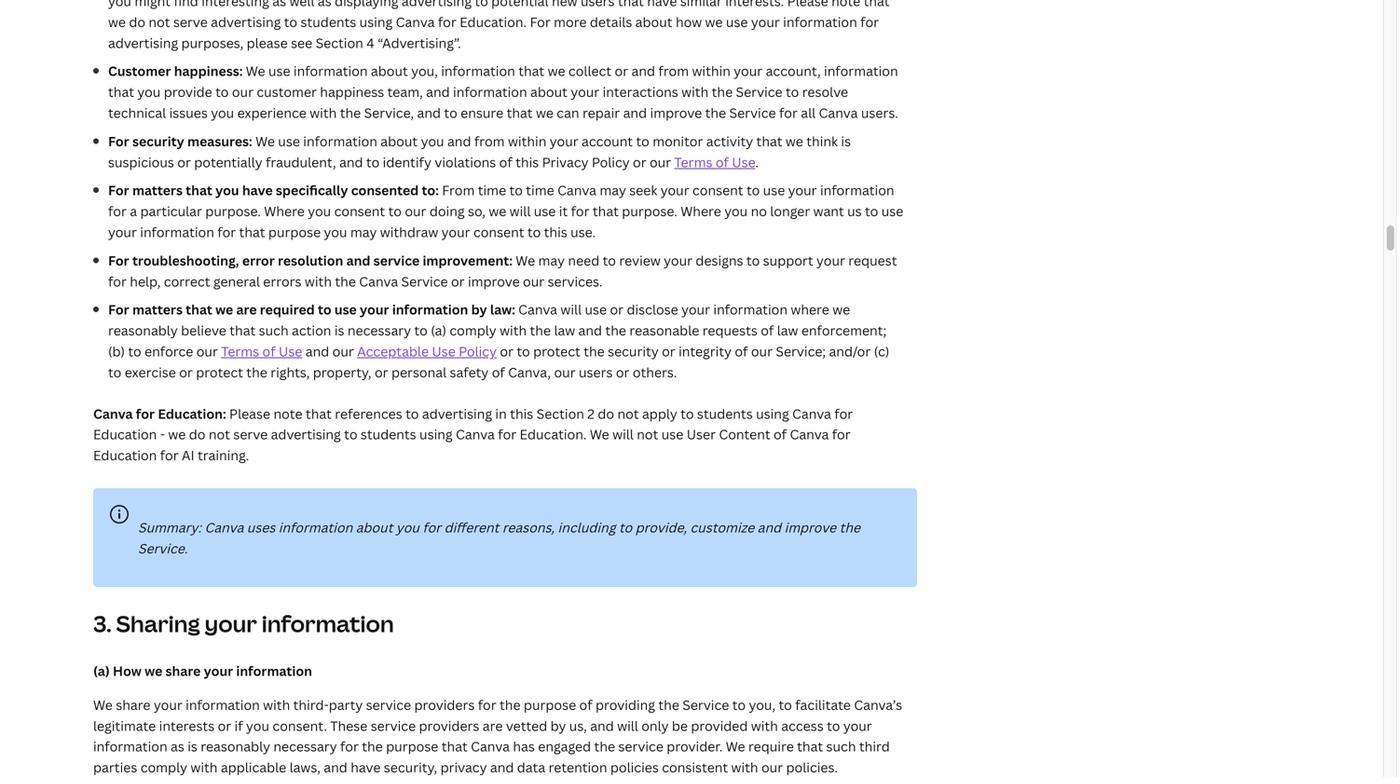 Task type: vqa. For each thing, say whether or not it's contained in the screenshot.
Education:
yes



Task type: describe. For each thing, give the bounding box(es) containing it.
use right us
[[881, 202, 903, 220]]

are inside we share your information with third-party service providers for the purpose of providing the service to you, to facilitate canva's legitimate interests or if you consent. these service providers are vetted by us, and will only be provided with access to your information as is reasonably necessary for the purpose that canva has engaged the service provider. we require that such third parties comply with applicable laws, and have security, privacy and data retention policies consistent with our policies.
[[483, 717, 503, 735]]

provide
[[164, 83, 212, 101]]

the inside summary: canva uses information about you for different reasons, including to provide, customize and improve the service.
[[839, 519, 860, 536]]

0 vertical spatial consent
[[692, 181, 743, 199]]

and right the team,
[[426, 83, 450, 101]]

canva for education:
[[93, 405, 229, 422]]

service right 'party'
[[366, 696, 411, 714]]

reasons,
[[502, 519, 555, 536]]

service.
[[138, 540, 188, 557]]

of right safety
[[492, 363, 505, 381]]

you inside 'we use information about you and from within your account to monitor activity that we think is suspicious or potentially fraudulent, and to identify violations of this privacy policy or our'
[[421, 132, 444, 150]]

apply
[[642, 405, 677, 422]]

to down (b)
[[108, 363, 121, 381]]

happiness
[[320, 83, 384, 101]]

you down specifically
[[308, 202, 331, 220]]

to up consented
[[366, 153, 380, 171]]

use inside 'we use information about you and from within your account to monitor activity that we think is suspicious or potentially fraudulent, and to identify violations of this privacy policy or our'
[[278, 132, 300, 150]]

to up user
[[680, 405, 694, 422]]

issues
[[169, 104, 208, 122]]

canva down exercise
[[93, 405, 133, 422]]

use.
[[570, 223, 596, 241]]

from
[[442, 181, 475, 199]]

facilitate
[[795, 696, 851, 714]]

we use information about you and from within your account to monitor activity that we think is suspicious or potentially fraudulent, and to identify violations of this privacy policy or our
[[108, 132, 851, 171]]

to right the designs
[[746, 252, 760, 269]]

that up privacy
[[442, 738, 468, 756]]

we left "collect"
[[548, 62, 565, 80]]

fraudulent,
[[266, 153, 336, 171]]

us,
[[569, 717, 587, 735]]

2
[[587, 405, 595, 422]]

canva down service;
[[792, 405, 831, 422]]

to inside summary: canva uses information about you for different reasons, including to provide, customize and improve the service.
[[619, 519, 632, 536]]

help,
[[130, 272, 161, 290]]

your up longer
[[788, 181, 817, 199]]

with down the happiness
[[310, 104, 337, 122]]

terms of use and our acceptable use policy
[[221, 343, 497, 360]]

access
[[781, 717, 824, 735]]

with inside we may need to review your designs to support your request for help, correct general errors with the canva service or improve our services.
[[305, 272, 332, 290]]

from inside we use information about you, information that we collect or and from within your account, information that you provide to our customer happiness team, and information about your interactions with the service to resolve technical issues you experience with the service, and to ensure that we can repair and improve the service for all canva users.
[[658, 62, 689, 80]]

canva inside canva will use or disclose your information where we reasonably believe that such action is necessary to (a) comply with the law and the reasonable requests of law enforcement; (b) to enforce our
[[518, 301, 557, 318]]

and right 'resolution'
[[346, 252, 370, 269]]

with up 'require'
[[751, 717, 778, 735]]

1 education from the top
[[93, 426, 157, 443]]

1 time from the left
[[478, 181, 506, 199]]

and up violations
[[447, 132, 471, 150]]

seek
[[629, 181, 657, 199]]

to up acceptable use policy link
[[414, 322, 428, 339]]

errors
[[263, 272, 302, 290]]

to right need
[[603, 252, 616, 269]]

and down the team,
[[417, 104, 441, 122]]

provided
[[691, 717, 748, 735]]

we inside please note that references to advertising in this section 2 do not apply to students using canva for education - we do not serve advertising to students using canva for education. we will not use user content of canva for education for ai training.
[[590, 426, 609, 443]]

provider.
[[667, 738, 723, 756]]

from time to time canva may seek your consent to use your information for a particular purpose. where you consent to our doing so, we will use it for that purpose. where you no longer want us to use your information for that purpose you may withdraw your consent to this use.
[[108, 181, 903, 241]]

so,
[[468, 202, 485, 220]]

sharing
[[116, 608, 200, 639]]

1 horizontal spatial share
[[165, 662, 201, 680]]

0 horizontal spatial protect
[[196, 363, 243, 381]]

(b)
[[108, 343, 125, 360]]

2 law from the left
[[777, 322, 798, 339]]

our inside we share your information with third-party service providers for the purpose of providing the service to you, to facilitate canva's legitimate interests or if you consent. these service providers are vetted by us, and will only be provided with access to your information as is reasonably necessary for the purpose that canva has engaged the service provider. we require that such third parties comply with applicable laws, and have security, privacy and data retention policies consistent with our policies.
[[761, 759, 783, 776]]

you left 'no'
[[724, 202, 748, 220]]

necessary inside we share your information with third-party service providers for the purpose of providing the service to you, to facilitate canva's legitimate interests or if you consent. these service providers are vetted by us, and will only be provided with access to your information as is reasonably necessary for the purpose that canva has engaged the service provider. we require that such third parties comply with applicable laws, and have security, privacy and data retention policies consistent with our policies.
[[273, 738, 337, 756]]

consented
[[351, 181, 419, 199]]

service right the these
[[371, 717, 416, 735]]

third
[[859, 738, 890, 756]]

will inside canva will use or disclose your information where we reasonably believe that such action is necessary to (a) comply with the law and the reasonable requests of law enforcement; (b) to enforce our
[[560, 301, 582, 318]]

summary: canva uses information about you for different reasons, including to provide, customize and improve the service.
[[138, 519, 860, 557]]

our down requests
[[751, 343, 773, 360]]

activity
[[706, 132, 753, 150]]

not left apply
[[617, 405, 639, 422]]

think
[[806, 132, 838, 150]]

your right seek
[[660, 181, 689, 199]]

suspicious
[[108, 153, 174, 171]]

this inside please note that references to advertising in this section 2 do not apply to students using canva for education - we do not serve advertising to students using canva for education. we will not use user content of canva for education for ai training.
[[510, 405, 533, 422]]

we inside canva will use or disclose your information where we reasonably believe that such action is necessary to (a) comply with the law and the reasonable requests of law enforcement; (b) to enforce our
[[832, 301, 850, 318]]

by inside we share your information with third-party service providers for the purpose of providing the service to you, to facilitate canva's legitimate interests or if you consent. these service providers are vetted by us, and will only be provided with access to your information as is reasonably necessary for the purpose that canva has engaged the service provider. we require that such third parties comply with applicable laws, and have security, privacy and data retention policies consistent with our policies.
[[550, 717, 566, 735]]

with up consent.
[[263, 696, 290, 714]]

services.
[[548, 272, 603, 290]]

we left can
[[536, 104, 553, 122]]

0 horizontal spatial advertising
[[271, 426, 341, 443]]

references
[[335, 405, 402, 422]]

policies
[[610, 759, 659, 776]]

collect
[[568, 62, 611, 80]]

and inside canva will use or disclose your information where we reasonably believe that such action is necessary to (a) comply with the law and the reasonable requests of law enforcement; (b) to enforce our
[[578, 322, 602, 339]]

team,
[[387, 83, 423, 101]]

to left ensure at the left of page
[[444, 104, 457, 122]]

0 horizontal spatial have
[[242, 181, 273, 199]]

about inside 'we use information about you and from within your account to monitor activity that we think is suspicious or potentially fraudulent, and to identify violations of this privacy policy or our'
[[381, 132, 418, 150]]

with inside canva will use or disclose your information where we reasonably believe that such action is necessary to (a) comply with the law and the reasonable requests of law enforcement; (b) to enforce our
[[500, 322, 527, 339]]

service up activity
[[729, 104, 776, 122]]

your right review
[[664, 252, 692, 269]]

your inside 'we use information about you and from within your account to monitor activity that we think is suspicious or potentially fraudulent, and to identify violations of this privacy policy or our'
[[550, 132, 578, 150]]

or inside we share your information with third-party service providers for the purpose of providing the service to you, to facilitate canva's legitimate interests or if you consent. these service providers are vetted by us, and will only be provided with access to your information as is reasonably necessary for the purpose that canva has engaged the service provider. we require that such third parties comply with applicable laws, and have security, privacy and data retention policies consistent with our policies.
[[218, 717, 231, 735]]

to up 'no'
[[746, 181, 760, 199]]

providing
[[596, 696, 655, 714]]

canva right content
[[790, 426, 829, 443]]

your left the account,
[[734, 62, 763, 80]]

and left data
[[490, 759, 514, 776]]

that right ensure at the left of page
[[507, 104, 533, 122]]

to right (b)
[[128, 343, 141, 360]]

that inside 'we use information about you and from within your account to monitor activity that we think is suspicious or potentially fraudulent, and to identify violations of this privacy policy or our'
[[756, 132, 782, 150]]

we right how on the bottom of page
[[145, 662, 162, 680]]

need
[[568, 252, 599, 269]]

you up 'for troubleshooting, error resolution and service improvement:'
[[324, 223, 347, 241]]

2 time from the left
[[526, 181, 554, 199]]

note
[[273, 405, 302, 422]]

policy inside 'we use information about you and from within your account to monitor activity that we think is suspicious or potentially fraudulent, and to identify violations of this privacy policy or our'
[[592, 153, 630, 171]]

our inside we may need to review your designs to support your request for help, correct general errors with the canva service or improve our services.
[[523, 272, 544, 290]]

and up interactions
[[631, 62, 655, 80]]

with up monitor
[[681, 83, 709, 101]]

that up technical
[[108, 83, 134, 101]]

our left users
[[554, 363, 576, 381]]

our up property,
[[332, 343, 354, 360]]

1 vertical spatial using
[[419, 426, 453, 443]]

within inside we use information about you, information that we collect or and from within your account, information that you provide to our customer happiness team, and information about your interactions with the service to resolve technical issues you experience with the service, and to ensure that we can repair and improve the service for all canva users.
[[692, 62, 731, 80]]

policies.
[[786, 759, 838, 776]]

all
[[801, 104, 816, 122]]

resolution
[[278, 252, 343, 269]]

information inside 'we use information about you and from within your account to monitor activity that we think is suspicious or potentially fraudulent, and to identify violations of this privacy policy or our'
[[303, 132, 377, 150]]

1 purpose. from the left
[[205, 202, 261, 220]]

to down references
[[344, 426, 357, 443]]

will inside please note that references to advertising in this section 2 do not apply to students using canva for education - we do not serve advertising to students using canva for education. we will not use user content of canva for education for ai training.
[[612, 426, 634, 443]]

engaged
[[538, 738, 591, 756]]

1 law from the left
[[554, 322, 575, 339]]

and down action
[[305, 343, 329, 360]]

use for .
[[732, 153, 755, 171]]

3.
[[93, 608, 111, 639]]

canva down safety
[[456, 426, 495, 443]]

of inside please note that references to advertising in this section 2 do not apply to students using canva for education - we do not serve advertising to students using canva for education. we will not use user content of canva for education for ai training.
[[774, 426, 787, 443]]

0 vertical spatial providers
[[414, 696, 475, 714]]

happiness:
[[174, 62, 243, 80]]

your left request
[[816, 252, 845, 269]]

that up use. at left
[[593, 202, 619, 220]]

service down withdraw
[[373, 252, 420, 269]]

reasonably inside we share your information with third-party service providers for the purpose of providing the service to you, to facilitate canva's legitimate interests or if you consent. these service providers are vetted by us, and will only be provided with access to your information as is reasonably necessary for the purpose that canva has engaged the service provider. we require that such third parties comply with applicable laws, and have security, privacy and data retention policies consistent with our policies.
[[201, 738, 270, 756]]

disclose
[[627, 301, 678, 318]]

not up "training."
[[209, 426, 230, 443]]

may inside we may need to review your designs to support your request for help, correct general errors with the canva service or improve our services.
[[538, 252, 565, 269]]

for troubleshooting, error resolution and service improvement:
[[108, 252, 516, 269]]

(c)
[[874, 343, 889, 360]]

acceptable
[[357, 343, 429, 360]]

0 vertical spatial students
[[697, 405, 753, 422]]

customize
[[690, 519, 754, 536]]

use left it
[[534, 202, 556, 220]]

to left use. at left
[[527, 223, 541, 241]]

our inside canva will use or disclose your information where we reasonably believe that such action is necessary to (a) comply with the law and the reasonable requests of law enforcement; (b) to enforce our
[[196, 343, 218, 360]]

to right us
[[865, 202, 878, 220]]

this inside 'we use information about you and from within your account to monitor activity that we think is suspicious or potentially fraudulent, and to identify violations of this privacy policy or our'
[[516, 153, 539, 171]]

we for service
[[516, 252, 535, 269]]

section
[[537, 405, 584, 422]]

or down "for security measures:"
[[177, 153, 191, 171]]

error
[[242, 252, 275, 269]]

safety
[[450, 363, 489, 381]]

1 where from the left
[[264, 202, 305, 220]]

education:
[[158, 405, 226, 422]]

to up access
[[779, 696, 792, 714]]

for security measures:
[[108, 132, 255, 150]]

.
[[755, 153, 759, 171]]

2 horizontal spatial purpose
[[524, 696, 576, 714]]

our inside the from time to time canva may seek your consent to use your information for a particular purpose. where you consent to our doing so, we will use it for that purpose. where you no longer want us to use your information for that purpose you may withdraw your consent to this use.
[[405, 202, 426, 220]]

be
[[672, 717, 688, 735]]

with down 'require'
[[731, 759, 758, 776]]

0 horizontal spatial may
[[350, 223, 377, 241]]

reasonable
[[629, 322, 699, 339]]

violations
[[435, 153, 496, 171]]

to up provided at the bottom of page
[[732, 696, 746, 714]]

retention
[[549, 759, 607, 776]]

to down facilitate
[[827, 717, 840, 735]]

1 horizontal spatial purpose
[[386, 738, 438, 756]]

service up policies
[[618, 738, 663, 756]]

1 horizontal spatial consent
[[473, 223, 524, 241]]

privacy
[[542, 153, 588, 171]]

to down the account,
[[786, 83, 799, 101]]

have inside we share your information with third-party service providers for the purpose of providing the service to you, to facilitate canva's legitimate interests or if you consent. these service providers are vetted by us, and will only be provided with access to your information as is reasonably necessary for the purpose that canva has engaged the service provider. we require that such third parties comply with applicable laws, and have security, privacy and data retention policies consistent with our policies.
[[351, 759, 381, 776]]

you, inside we share your information with third-party service providers for the purpose of providing the service to you, to facilitate canva's legitimate interests or if you consent. these service providers are vetted by us, and will only be provided with access to your information as is reasonably necessary for the purpose that canva has engaged the service provider. we require that such third parties comply with applicable laws, and have security, privacy and data retention policies consistent with our policies.
[[749, 696, 775, 714]]

not down apply
[[637, 426, 658, 443]]

and up consented
[[339, 153, 363, 171]]

and right laws,
[[324, 759, 347, 776]]

that up 'policies.'
[[797, 738, 823, 756]]

your inside canva will use or disclose your information where we reasonably believe that such action is necessary to (a) comply with the law and the reasonable requests of law enforcement; (b) to enforce our
[[681, 301, 710, 318]]

is inside canva will use or disclose your information where we reasonably believe that such action is necessary to (a) comply with the law and the reasonable requests of law enforcement; (b) to enforce our
[[334, 322, 344, 339]]

we may need to review your designs to support your request for help, correct general errors with the canva service or improve our services.
[[108, 252, 897, 290]]

1 vertical spatial providers
[[419, 717, 479, 735]]

interests
[[159, 717, 215, 735]]

or right users
[[616, 363, 629, 381]]

of down activity
[[716, 153, 729, 171]]

such inside we share your information with third-party service providers for the purpose of providing the service to you, to facilitate canva's legitimate interests or if you consent. these service providers are vetted by us, and will only be provided with access to your information as is reasonably necessary for the purpose that canva has engaged the service provider. we require that such third parties comply with applicable laws, and have security, privacy and data retention policies consistent with our policies.
[[826, 738, 856, 756]]

or down acceptable at top left
[[375, 363, 388, 381]]

0 vertical spatial may
[[600, 181, 626, 199]]

will inside the from time to time canva may seek your consent to use your information for a particular purpose. where you consent to our doing so, we will use it for that purpose. where you no longer want us to use your information for that purpose you may withdraw your consent to this use.
[[509, 202, 531, 220]]

to down happiness:
[[215, 83, 229, 101]]

us
[[847, 202, 862, 220]]

require
[[748, 738, 794, 756]]

enforcement;
[[801, 322, 886, 339]]

from inside 'we use information about you and from within your account to monitor activity that we think is suspicious or potentially fraudulent, and to identify violations of this privacy policy or our'
[[474, 132, 505, 150]]

to down personal
[[406, 405, 419, 422]]

matters for canva will use or disclose your information where we reasonably believe that such action is necessary to (a) comply with the law and the reasonable requests of law enforcement; (b) to enforce our
[[132, 301, 183, 318]]

of up rights,
[[262, 343, 276, 360]]

has
[[513, 738, 535, 756]]

service down the account,
[[736, 83, 782, 101]]

1 horizontal spatial using
[[756, 405, 789, 422]]

ensure
[[461, 104, 503, 122]]

correct
[[164, 272, 210, 290]]

use up 'no'
[[763, 181, 785, 199]]

use up terms of use and our acceptable use policy
[[334, 301, 357, 318]]

only
[[641, 717, 669, 735]]

your up "(a) how we share your information"
[[205, 608, 257, 639]]

exercise
[[125, 363, 176, 381]]

for matters that you have specifically consented to:
[[108, 181, 439, 199]]

of down requests
[[735, 343, 748, 360]]

2 where from the left
[[681, 202, 721, 220]]

terms of use link for such
[[221, 343, 302, 360]]

information inside canva will use or disclose your information where we reasonably believe that such action is necessary to (a) comply with the law and the reasonable requests of law enforcement; (b) to enforce our
[[713, 301, 788, 318]]

your up interests at the bottom of page
[[154, 696, 182, 714]]

particular
[[140, 202, 202, 220]]

to left monitor
[[636, 132, 649, 150]]

1 vertical spatial (a)
[[93, 662, 110, 680]]

purpose inside the from time to time canva may seek your consent to use your information for a particular purpose. where you consent to our doing so, we will use it for that purpose. where you no longer want us to use your information for that purpose you may withdraw your consent to this use.
[[268, 223, 321, 241]]

canva's
[[854, 696, 902, 714]]

canva inside we use information about you, information that we collect or and from within your account, information that you provide to our customer happiness team, and information about your interactions with the service to resolve technical issues you experience with the service, and to ensure that we can repair and improve the service for all canva users.
[[819, 104, 858, 122]]



Task type: locate. For each thing, give the bounding box(es) containing it.
canva will use or disclose your information where we reasonably believe that such action is necessary to (a) comply with the law and the reasonable requests of law enforcement; (b) to enforce our
[[108, 301, 886, 360]]

1 vertical spatial students
[[361, 426, 416, 443]]

we inside 'we use information about you and from within your account to monitor activity that we think is suspicious or potentially fraudulent, and to identify violations of this privacy policy or our'
[[255, 132, 275, 150]]

2 horizontal spatial improve
[[784, 519, 836, 536]]

0 vertical spatial this
[[516, 153, 539, 171]]

will down users
[[612, 426, 634, 443]]

canva inside summary: canva uses information about you for different reasons, including to provide, customize and improve the service.
[[205, 519, 244, 536]]

requests
[[702, 322, 758, 339]]

have left security,
[[351, 759, 381, 776]]

we up customer
[[246, 62, 265, 80]]

this left privacy
[[516, 153, 539, 171]]

1 vertical spatial do
[[189, 426, 205, 443]]

3. sharing your information
[[93, 608, 394, 639]]

canva inside we share your information with third-party service providers for the purpose of providing the service to you, to facilitate canva's legitimate interests or if you consent. these service providers are vetted by us, and will only be provided with access to your information as is reasonably necessary for the purpose that canva has engaged the service provider. we require that such third parties comply with applicable laws, and have security, privacy and data retention policies consistent with our policies.
[[471, 738, 510, 756]]

personal
[[391, 363, 447, 381]]

to up canva, at the left of the page
[[517, 343, 530, 360]]

or left disclose
[[610, 301, 624, 318]]

consent.
[[273, 717, 327, 735]]

2 vertical spatial is
[[188, 738, 197, 756]]

1 horizontal spatial use
[[432, 343, 456, 360]]

or up interactions
[[615, 62, 628, 80]]

the inside we may need to review your designs to support your request for help, correct general errors with the canva service or improve our services.
[[335, 272, 356, 290]]

for inside we may need to review your designs to support your request for help, correct general errors with the canva service or improve our services.
[[108, 272, 127, 290]]

or down enforce
[[179, 363, 193, 381]]

may left seek
[[600, 181, 626, 199]]

we for potentially
[[255, 132, 275, 150]]

reasonably down "if"
[[201, 738, 270, 756]]

account
[[582, 132, 633, 150]]

a
[[130, 202, 137, 220]]

we inside 'we use information about you and from within your account to monitor activity that we think is suspicious or potentially fraudulent, and to identify violations of this privacy policy or our'
[[786, 132, 803, 150]]

we down provided at the bottom of page
[[726, 738, 745, 756]]

time up so,
[[478, 181, 506, 199]]

2 horizontal spatial is
[[841, 132, 851, 150]]

we share your information with third-party service providers for the purpose of providing the service to you, to facilitate canva's legitimate interests or if you consent. these service providers are vetted by us, and will only be provided with access to your information as is reasonably necessary for the purpose that canva has engaged the service provider. we require that such third parties comply with applicable laws, and have security, privacy and data retention policies consistent with our policies.
[[93, 696, 902, 776]]

third-
[[293, 696, 329, 714]]

terms for terms of use and our acceptable use policy
[[221, 343, 259, 360]]

want
[[813, 202, 844, 220]]

vetted
[[506, 717, 547, 735]]

1 vertical spatial reasonably
[[201, 738, 270, 756]]

of inside we share your information with third-party service providers for the purpose of providing the service to you, to facilitate canva's legitimate interests or if you consent. these service providers are vetted by us, and will only be provided with access to your information as is reasonably necessary for the purpose that canva has engaged the service provider. we require that such third parties comply with applicable laws, and have security, privacy and data retention policies consistent with our policies.
[[579, 696, 592, 714]]

0 vertical spatial do
[[598, 405, 614, 422]]

4 for from the top
[[108, 301, 129, 318]]

longer
[[770, 202, 810, 220]]

0 vertical spatial protect
[[533, 343, 580, 360]]

you, inside we use information about you, information that we collect or and from within your account, information that you provide to our customer happiness team, and information about your interactions with the service to resolve technical issues you experience with the service, and to ensure that we can repair and improve the service for all canva users.
[[411, 62, 438, 80]]

information inside summary: canva uses information about you for different reasons, including to provide, customize and improve the service.
[[278, 519, 353, 536]]

by
[[471, 301, 487, 318], [550, 717, 566, 735]]

0 vertical spatial policy
[[592, 153, 630, 171]]

users.
[[861, 104, 898, 122]]

education
[[93, 426, 157, 443], [93, 447, 157, 464]]

is right think on the top right
[[841, 132, 851, 150]]

1 horizontal spatial law
[[777, 322, 798, 339]]

you up measures:
[[211, 104, 234, 122]]

improve inside we use information about you, information that we collect or and from within your account, information that you provide to our customer happiness team, and information about your interactions with the service to resolve technical issues you experience with the service, and to ensure that we can repair and improve the service for all canva users.
[[650, 104, 702, 122]]

to up action
[[318, 301, 331, 318]]

believe
[[181, 322, 226, 339]]

0 vertical spatial advertising
[[422, 405, 492, 422]]

improve inside we may need to review your designs to support your request for help, correct general errors with the canva service or improve our services.
[[468, 272, 520, 290]]

training.
[[198, 447, 249, 464]]

1 horizontal spatial from
[[658, 62, 689, 80]]

account,
[[766, 62, 821, 80]]

for
[[779, 104, 798, 122], [108, 202, 127, 220], [571, 202, 589, 220], [217, 223, 236, 241], [108, 272, 127, 290], [136, 405, 155, 422], [834, 405, 853, 422], [498, 426, 516, 443], [832, 426, 851, 443], [160, 447, 179, 464], [423, 519, 441, 536], [478, 696, 496, 714], [340, 738, 359, 756]]

(a) inside canva will use or disclose your information where we reasonably believe that such action is necessary to (a) comply with the law and the reasonable requests of law enforcement; (b) to enforce our
[[431, 322, 446, 339]]

we up believe
[[215, 301, 233, 318]]

or down improvement:
[[451, 272, 465, 290]]

that right note
[[306, 405, 332, 422]]

use inside canva will use or disclose your information where we reasonably believe that such action is necessary to (a) comply with the law and the reasonable requests of law enforcement; (b) to enforce our
[[585, 301, 607, 318]]

your down a
[[108, 223, 137, 241]]

this down it
[[544, 223, 567, 241]]

reasonably
[[108, 322, 178, 339], [201, 738, 270, 756]]

1 for from the top
[[108, 132, 129, 150]]

1 vertical spatial such
[[826, 738, 856, 756]]

0 horizontal spatial terms
[[221, 343, 259, 360]]

that right believe
[[230, 322, 256, 339]]

your down doing
[[441, 223, 470, 241]]

for inside we use information about you, information that we collect or and from within your account, information that you provide to our customer happiness team, and information about your interactions with the service to resolve technical issues you experience with the service, and to ensure that we can repair and improve the service for all canva users.
[[779, 104, 798, 122]]

and down interactions
[[623, 104, 647, 122]]

for inside summary: canva uses information about you for different reasons, including to provide, customize and improve the service.
[[423, 519, 441, 536]]

1 horizontal spatial do
[[598, 405, 614, 422]]

security inside or to protect the security or integrity of our service; and/or (c) to exercise or protect the rights, property, or personal safety of canva, our users or others.
[[608, 343, 659, 360]]

your up terms of use and our acceptable use policy
[[360, 301, 389, 318]]

these
[[330, 717, 367, 735]]

using down personal
[[419, 426, 453, 443]]

service inside we may need to review your designs to support your request for help, correct general errors with the canva service or improve our services.
[[401, 272, 448, 290]]

1 vertical spatial share
[[116, 696, 151, 714]]

will inside we share your information with third-party service providers for the purpose of providing the service to you, to facilitate canva's legitimate interests or if you consent. these service providers are vetted by us, and will only be provided with access to your information as is reasonably necessary for the purpose that canva has engaged the service provider. we require that such third parties comply with applicable laws, and have security, privacy and data retention policies consistent with our policies.
[[617, 717, 638, 735]]

improve up monitor
[[650, 104, 702, 122]]

comply inside canva will use or disclose your information where we reasonably believe that such action is necessary to (a) comply with the law and the reasonable requests of law enforcement; (b) to enforce our
[[450, 322, 496, 339]]

in
[[495, 405, 507, 422]]

canva inside the from time to time canva may seek your consent to use your information for a particular purpose. where you consent to our doing so, we will use it for that purpose. where you no longer want us to use your information for that purpose you may withdraw your consent to this use.
[[557, 181, 596, 199]]

0 horizontal spatial time
[[478, 181, 506, 199]]

0 vertical spatial is
[[841, 132, 851, 150]]

0 horizontal spatial (a)
[[93, 662, 110, 680]]

this inside the from time to time canva may seek your consent to use your information for a particular purpose. where you consent to our doing so, we will use it for that purpose. where you no longer want us to use your information for that purpose you may withdraw your consent to this use.
[[544, 223, 567, 241]]

of inside canva will use or disclose your information where we reasonably believe that such action is necessary to (a) comply with the law and the reasonable requests of law enforcement; (b) to enforce our
[[761, 322, 774, 339]]

1 horizontal spatial by
[[550, 717, 566, 735]]

1 horizontal spatial purpose.
[[622, 202, 677, 220]]

that inside canva will use or disclose your information where we reasonably believe that such action is necessary to (a) comply with the law and the reasonable requests of law enforcement; (b) to enforce our
[[230, 322, 256, 339]]

where down terms of use .
[[681, 202, 721, 220]]

1 matters from the top
[[132, 181, 183, 199]]

1 horizontal spatial you,
[[749, 696, 775, 714]]

interactions
[[603, 83, 678, 101]]

or up seek
[[633, 153, 646, 171]]

providers
[[414, 696, 475, 714], [419, 717, 479, 735]]

consistent
[[662, 759, 728, 776]]

you inside we share your information with third-party service providers for the purpose of providing the service to you, to facilitate canva's legitimate interests or if you consent. these service providers are vetted by us, and will only be provided with access to your information as is reasonably necessary for the purpose that canva has engaged the service provider. we require that such third parties comply with applicable laws, and have security, privacy and data retention policies consistent with our policies.
[[246, 717, 269, 735]]

is inside 'we use information about you and from within your account to monitor activity that we think is suspicious or potentially fraudulent, and to identify violations of this privacy policy or our'
[[841, 132, 851, 150]]

2 vertical spatial improve
[[784, 519, 836, 536]]

your down "collect"
[[571, 83, 599, 101]]

parties
[[93, 759, 137, 776]]

designs
[[696, 252, 743, 269]]

1 vertical spatial this
[[544, 223, 567, 241]]

canva inside we may need to review your designs to support your request for help, correct general errors with the canva service or improve our services.
[[359, 272, 398, 290]]

1 vertical spatial consent
[[334, 202, 385, 220]]

that up believe
[[186, 301, 212, 318]]

use down activity
[[732, 153, 755, 171]]

with down interests at the bottom of page
[[190, 759, 218, 776]]

we down 2
[[590, 426, 609, 443]]

terms of use .
[[674, 153, 759, 171]]

canva down resolve on the top of page
[[819, 104, 858, 122]]

that up error
[[239, 223, 265, 241]]

we for facilitate
[[93, 696, 113, 714]]

matters down help,
[[132, 301, 183, 318]]

withdraw
[[380, 223, 438, 241]]

1 vertical spatial advertising
[[271, 426, 341, 443]]

we for to
[[246, 62, 265, 80]]

required
[[260, 301, 315, 318]]

1 horizontal spatial students
[[697, 405, 753, 422]]

may left withdraw
[[350, 223, 377, 241]]

consent
[[692, 181, 743, 199], [334, 202, 385, 220], [473, 223, 524, 241]]

policy down account
[[592, 153, 630, 171]]

your up privacy
[[550, 132, 578, 150]]

0 vertical spatial are
[[236, 301, 257, 318]]

for for canva will use or disclose your information where we reasonably believe that such action is necessary to (a) comply with the law and the reasonable requests of law enforcement; (b) to enforce our
[[108, 301, 129, 318]]

canva
[[819, 104, 858, 122], [557, 181, 596, 199], [359, 272, 398, 290], [518, 301, 557, 318], [93, 405, 133, 422], [792, 405, 831, 422], [456, 426, 495, 443], [790, 426, 829, 443], [205, 519, 244, 536], [471, 738, 510, 756]]

0 horizontal spatial improve
[[468, 272, 520, 290]]

or to protect the security or integrity of our service; and/or (c) to exercise or protect the rights, property, or personal safety of canva, our users or others.
[[108, 343, 889, 381]]

with down law:
[[500, 322, 527, 339]]

your down 3. sharing your information
[[204, 662, 233, 680]]

0 vertical spatial improve
[[650, 104, 702, 122]]

0 vertical spatial (a)
[[431, 322, 446, 339]]

integrity
[[679, 343, 732, 360]]

troubleshooting,
[[132, 252, 239, 269]]

consent down so,
[[473, 223, 524, 241]]

education down canva for education:
[[93, 447, 157, 464]]

for up (b)
[[108, 301, 129, 318]]

2 horizontal spatial use
[[732, 153, 755, 171]]

we inside please note that references to advertising in this section 2 do not apply to students using canva for education - we do not serve advertising to students using canva for education. we will not use user content of canva for education for ai training.
[[168, 426, 186, 443]]

enforce
[[145, 343, 193, 360]]

and right us,
[[590, 717, 614, 735]]

1 vertical spatial is
[[334, 322, 344, 339]]

or inside canva will use or disclose your information where we reasonably believe that such action is necessary to (a) comply with the law and the reasonable requests of law enforcement; (b) to enforce our
[[610, 301, 624, 318]]

or up canva, at the left of the page
[[500, 343, 513, 360]]

may up services. on the left of the page
[[538, 252, 565, 269]]

share inside we share your information with third-party service providers for the purpose of providing the service to you, to facilitate canva's legitimate interests or if you consent. these service providers are vetted by us, and will only be provided with access to your information as is reasonably necessary for the purpose that canva has engaged the service provider. we require that such third parties comply with applicable laws, and have security, privacy and data retention policies consistent with our policies.
[[116, 696, 151, 714]]

use inside we use information about you, information that we collect or and from within your account, information that you provide to our customer happiness team, and information about your interactions with the service to resolve technical issues you experience with the service, and to ensure that we can repair and improve the service for all canva users.
[[268, 62, 290, 80]]

or inside we use information about you, information that we collect or and from within your account, information that you provide to our customer happiness team, and information about your interactions with the service to resolve technical issues you experience with the service, and to ensure that we can repair and improve the service for all canva users.
[[615, 62, 628, 80]]

use inside please note that references to advertising in this section 2 do not apply to students using canva for education - we do not serve advertising to students using canva for education. we will not use user content of canva for education for ai training.
[[661, 426, 683, 443]]

comply
[[450, 322, 496, 339], [140, 759, 187, 776]]

uses
[[247, 519, 275, 536]]

1 horizontal spatial necessary
[[348, 322, 411, 339]]

where
[[791, 301, 829, 318]]

1 horizontal spatial are
[[483, 717, 503, 735]]

1 horizontal spatial terms of use link
[[674, 153, 755, 171]]

1 horizontal spatial advertising
[[422, 405, 492, 422]]

you
[[137, 83, 161, 101], [211, 104, 234, 122], [421, 132, 444, 150], [215, 181, 239, 199], [308, 202, 331, 220], [724, 202, 748, 220], [324, 223, 347, 241], [396, 519, 419, 536], [246, 717, 269, 735]]

reasonably inside canva will use or disclose your information where we reasonably believe that such action is necessary to (a) comply with the law and the reasonable requests of law enforcement; (b) to enforce our
[[108, 322, 178, 339]]

0 vertical spatial purpose
[[268, 223, 321, 241]]

your up reasonable
[[681, 301, 710, 318]]

students up content
[[697, 405, 753, 422]]

necessary inside canva will use or disclose your information where we reasonably believe that such action is necessary to (a) comply with the law and the reasonable requests of law enforcement; (b) to enforce our
[[348, 322, 411, 339]]

1 vertical spatial from
[[474, 132, 505, 150]]

purpose up security,
[[386, 738, 438, 756]]

1 horizontal spatial time
[[526, 181, 554, 199]]

for for from time to time canva may seek your consent to use your information for a particular purpose. where you consent to our doing so, we will use it for that purpose. where you no longer want us to use your information for that purpose you may withdraw your consent to this use.
[[108, 181, 129, 199]]

we
[[246, 62, 265, 80], [255, 132, 275, 150], [516, 252, 535, 269], [590, 426, 609, 443], [93, 696, 113, 714], [726, 738, 745, 756]]

or inside we may need to review your designs to support your request for help, correct general errors with the canva service or improve our services.
[[451, 272, 465, 290]]

you inside summary: canva uses information about you for different reasons, including to provide, customize and improve the service.
[[396, 519, 419, 536]]

improve inside summary: canva uses information about you for different reasons, including to provide, customize and improve the service.
[[784, 519, 836, 536]]

to down consented
[[388, 202, 402, 220]]

students down references
[[361, 426, 416, 443]]

0 horizontal spatial purpose.
[[205, 202, 261, 220]]

1 vertical spatial by
[[550, 717, 566, 735]]

2 purpose. from the left
[[622, 202, 677, 220]]

improve
[[650, 104, 702, 122], [468, 272, 520, 290], [784, 519, 836, 536]]

terms for terms of use .
[[674, 153, 712, 171]]

laws,
[[289, 759, 321, 776]]

canva right law:
[[518, 301, 557, 318]]

2 vertical spatial purpose
[[386, 738, 438, 756]]

resolve
[[802, 83, 848, 101]]

is
[[841, 132, 851, 150], [334, 322, 344, 339], [188, 738, 197, 756]]

1 vertical spatial improve
[[468, 272, 520, 290]]

comply down the as
[[140, 759, 187, 776]]

advertising down note
[[271, 426, 341, 443]]

that up the particular
[[186, 181, 212, 199]]

service
[[373, 252, 420, 269], [366, 696, 411, 714], [371, 717, 416, 735], [618, 738, 663, 756]]

are left vetted in the left bottom of the page
[[483, 717, 503, 735]]

0 horizontal spatial consent
[[334, 202, 385, 220]]

0 horizontal spatial using
[[419, 426, 453, 443]]

and inside summary: canva uses information about you for different reasons, including to provide, customize and improve the service.
[[757, 519, 781, 536]]

0 vertical spatial education
[[93, 426, 157, 443]]

do
[[598, 405, 614, 422], [189, 426, 205, 443]]

0 vertical spatial necessary
[[348, 322, 411, 339]]

is right the as
[[188, 738, 197, 756]]

you, up the team,
[[411, 62, 438, 80]]

0 horizontal spatial necessary
[[273, 738, 337, 756]]

1 vertical spatial matters
[[132, 301, 183, 318]]

we inside we use information about you, information that we collect or and from within your account, information that you provide to our customer happiness team, and information about your interactions with the service to resolve technical issues you experience with the service, and to ensure that we can repair and improve the service for all canva users.
[[246, 62, 265, 80]]

0 vertical spatial terms
[[674, 153, 712, 171]]

0 horizontal spatial policy
[[459, 343, 497, 360]]

action
[[292, 322, 331, 339]]

do right 2
[[598, 405, 614, 422]]

2 vertical spatial may
[[538, 252, 565, 269]]

such inside canva will use or disclose your information where we reasonably believe that such action is necessary to (a) comply with the law and the reasonable requests of law enforcement; (b) to enforce our
[[259, 322, 289, 339]]

terms of use link for activity
[[674, 153, 755, 171]]

we use information about you, information that we collect or and from within your account, information that you provide to our customer happiness team, and information about your interactions with the service to resolve technical issues you experience with the service, and to ensure that we can repair and improve the service for all canva users.
[[108, 62, 898, 122]]

2 vertical spatial consent
[[473, 223, 524, 241]]

1 horizontal spatial have
[[351, 759, 381, 776]]

that left "collect"
[[518, 62, 544, 80]]

0 vertical spatial share
[[165, 662, 201, 680]]

law:
[[490, 301, 515, 318]]

repair
[[582, 104, 620, 122]]

that inside please note that references to advertising in this section 2 do not apply to students using canva for education - we do not serve advertising to students using canva for education. we will not use user content of canva for education for ai training.
[[306, 405, 332, 422]]

review
[[619, 252, 661, 269]]

service down improvement:
[[401, 272, 448, 290]]

protect up canva, at the left of the page
[[533, 343, 580, 360]]

of
[[499, 153, 512, 171], [716, 153, 729, 171], [761, 322, 774, 339], [262, 343, 276, 360], [735, 343, 748, 360], [492, 363, 505, 381], [774, 426, 787, 443], [579, 696, 592, 714]]

have
[[242, 181, 273, 199], [351, 759, 381, 776]]

0 horizontal spatial within
[[508, 132, 546, 150]]

0 vertical spatial by
[[471, 301, 487, 318]]

within
[[692, 62, 731, 80], [508, 132, 546, 150]]

for matters that we are required to use your information by law:
[[108, 301, 518, 318]]

1 horizontal spatial may
[[538, 252, 565, 269]]

3 for from the top
[[108, 252, 129, 269]]

0 vertical spatial using
[[756, 405, 789, 422]]

1 horizontal spatial protect
[[533, 343, 580, 360]]

we inside we may need to review your designs to support your request for help, correct general errors with the canva service or improve our services.
[[516, 252, 535, 269]]

have down potentially
[[242, 181, 273, 199]]

use for and
[[279, 343, 302, 360]]

0 horizontal spatial use
[[279, 343, 302, 360]]

about inside summary: canva uses information about you for different reasons, including to provide, customize and improve the service.
[[356, 519, 393, 536]]

of right requests
[[761, 322, 774, 339]]

security up "suspicious"
[[132, 132, 184, 150]]

we inside the from time to time canva may seek your consent to use your information for a particular purpose. where you consent to our doing so, we will use it for that purpose. where you no longer want us to use your information for that purpose you may withdraw your consent to this use.
[[489, 202, 506, 220]]

2 horizontal spatial may
[[600, 181, 626, 199]]

identify
[[383, 153, 431, 171]]

policy
[[592, 153, 630, 171], [459, 343, 497, 360]]

legitimate
[[93, 717, 156, 735]]

1 horizontal spatial (a)
[[431, 322, 446, 339]]

customer happiness:
[[108, 62, 246, 80]]

applicable
[[221, 759, 286, 776]]

consent down consented
[[334, 202, 385, 220]]

1 vertical spatial necessary
[[273, 738, 337, 756]]

service inside we share your information with third-party service providers for the purpose of providing the service to you, to facilitate canva's legitimate interests or if you consent. these service providers are vetted by us, and will only be provided with access to your information as is reasonably necessary for the purpose that canva has engaged the service provider. we require that such third parties comply with applicable laws, and have security, privacy and data retention policies consistent with our policies.
[[682, 696, 729, 714]]

to:
[[422, 181, 439, 199]]

our down monitor
[[650, 153, 671, 171]]

comply inside we share your information with third-party service providers for the purpose of providing the service to you, to facilitate canva's legitimate interests or if you consent. these service providers are vetted by us, and will only be provided with access to your information as is reasonably necessary for the purpose that canva has engaged the service provider. we require that such third parties comply with applicable laws, and have security, privacy and data retention policies consistent with our policies.
[[140, 759, 187, 776]]

within inside 'we use information about you and from within your account to monitor activity that we think is suspicious or potentially fraudulent, and to identify violations of this privacy policy or our'
[[508, 132, 546, 150]]

your
[[734, 62, 763, 80], [571, 83, 599, 101], [550, 132, 578, 150], [660, 181, 689, 199], [788, 181, 817, 199], [108, 223, 137, 241], [441, 223, 470, 241], [664, 252, 692, 269], [816, 252, 845, 269], [360, 301, 389, 318], [681, 301, 710, 318], [205, 608, 257, 639], [204, 662, 233, 680], [154, 696, 182, 714], [843, 717, 872, 735]]

2 matters from the top
[[132, 301, 183, 318]]

our up withdraw
[[405, 202, 426, 220]]

our inside we use information about you, information that we collect or and from within your account, information that you provide to our customer happiness team, and information about your interactions with the service to resolve technical issues you experience with the service, and to ensure that we can repair and improve the service for all canva users.
[[232, 83, 253, 101]]

you down potentially
[[215, 181, 239, 199]]

potentially
[[194, 153, 262, 171]]

to down 'we use information about you and from within your account to monitor activity that we think is suspicious or potentially fraudulent, and to identify violations of this privacy policy or our'
[[509, 181, 523, 199]]

1 horizontal spatial reasonably
[[201, 738, 270, 756]]

0 vertical spatial you,
[[411, 62, 438, 80]]

0 horizontal spatial you,
[[411, 62, 438, 80]]

1 vertical spatial purpose
[[524, 696, 576, 714]]

is right action
[[334, 322, 344, 339]]

1 vertical spatial terms of use link
[[221, 343, 302, 360]]

0 horizontal spatial share
[[116, 696, 151, 714]]

our
[[232, 83, 253, 101], [650, 153, 671, 171], [405, 202, 426, 220], [523, 272, 544, 290], [196, 343, 218, 360], [332, 343, 354, 360], [751, 343, 773, 360], [554, 363, 576, 381], [761, 759, 783, 776]]

0 vertical spatial have
[[242, 181, 273, 199]]

1 vertical spatial policy
[[459, 343, 497, 360]]

that up .
[[756, 132, 782, 150]]

such
[[259, 322, 289, 339], [826, 738, 856, 756]]

for for we use information about you and from within your account to monitor activity that we think is suspicious or potentially fraudulent, and to identify violations of this privacy policy or our
[[108, 132, 129, 150]]

2 vertical spatial this
[[510, 405, 533, 422]]

0 vertical spatial security
[[132, 132, 184, 150]]

content
[[719, 426, 770, 443]]

not
[[617, 405, 639, 422], [209, 426, 230, 443], [637, 426, 658, 443]]

for for we may need to review your designs to support your request for help, correct general errors with the canva service or improve our services.
[[108, 252, 129, 269]]

customer
[[257, 83, 317, 101]]

is inside we share your information with third-party service providers for the purpose of providing the service to you, to facilitate canva's legitimate interests or if you consent. these service providers are vetted by us, and will only be provided with access to your information as is reasonably necessary for the purpose that canva has engaged the service provider. we require that such third parties comply with applicable laws, and have security, privacy and data retention policies consistent with our policies.
[[188, 738, 197, 756]]

matters for from time to time canva may seek your consent to use your information for a particular purpose. where you consent to our doing so, we will use it for that purpose. where you no longer want us to use your information for that purpose you may withdraw your consent to this use.
[[132, 181, 183, 199]]

0 horizontal spatial students
[[361, 426, 416, 443]]

security,
[[384, 759, 437, 776]]

as
[[171, 738, 184, 756]]

our inside 'we use information about you and from within your account to monitor activity that we think is suspicious or potentially fraudulent, and to identify violations of this privacy policy or our'
[[650, 153, 671, 171]]

your up third
[[843, 717, 872, 735]]

doing
[[429, 202, 465, 220]]

0 horizontal spatial by
[[471, 301, 487, 318]]

1 vertical spatial you,
[[749, 696, 775, 714]]

matters
[[132, 181, 183, 199], [132, 301, 183, 318]]

from
[[658, 62, 689, 80], [474, 132, 505, 150]]

1 vertical spatial terms
[[221, 343, 259, 360]]

0 horizontal spatial do
[[189, 426, 205, 443]]

1 vertical spatial may
[[350, 223, 377, 241]]

1 horizontal spatial improve
[[650, 104, 702, 122]]

0 vertical spatial comply
[[450, 322, 496, 339]]

0 horizontal spatial is
[[188, 738, 197, 756]]

to left provide,
[[619, 519, 632, 536]]

of inside 'we use information about you and from within your account to monitor activity that we think is suspicious or potentially fraudulent, and to identify violations of this privacy policy or our'
[[499, 153, 512, 171]]

0 horizontal spatial reasonably
[[108, 322, 178, 339]]

2 education from the top
[[93, 447, 157, 464]]

improve right 'customize'
[[784, 519, 836, 536]]

that
[[518, 62, 544, 80], [108, 83, 134, 101], [507, 104, 533, 122], [756, 132, 782, 150], [186, 181, 212, 199], [593, 202, 619, 220], [239, 223, 265, 241], [186, 301, 212, 318], [230, 322, 256, 339], [306, 405, 332, 422], [442, 738, 468, 756], [797, 738, 823, 756]]

comply down law:
[[450, 322, 496, 339]]

0 vertical spatial such
[[259, 322, 289, 339]]

0 vertical spatial terms of use link
[[674, 153, 755, 171]]

our left services. on the left of the page
[[523, 272, 544, 290]]

2 for from the top
[[108, 181, 129, 199]]

use up customer
[[268, 62, 290, 80]]

serve
[[233, 426, 268, 443]]

and/or
[[829, 343, 871, 360]]

data
[[517, 759, 545, 776]]

support
[[763, 252, 813, 269]]

we left think on the top right
[[786, 132, 803, 150]]



